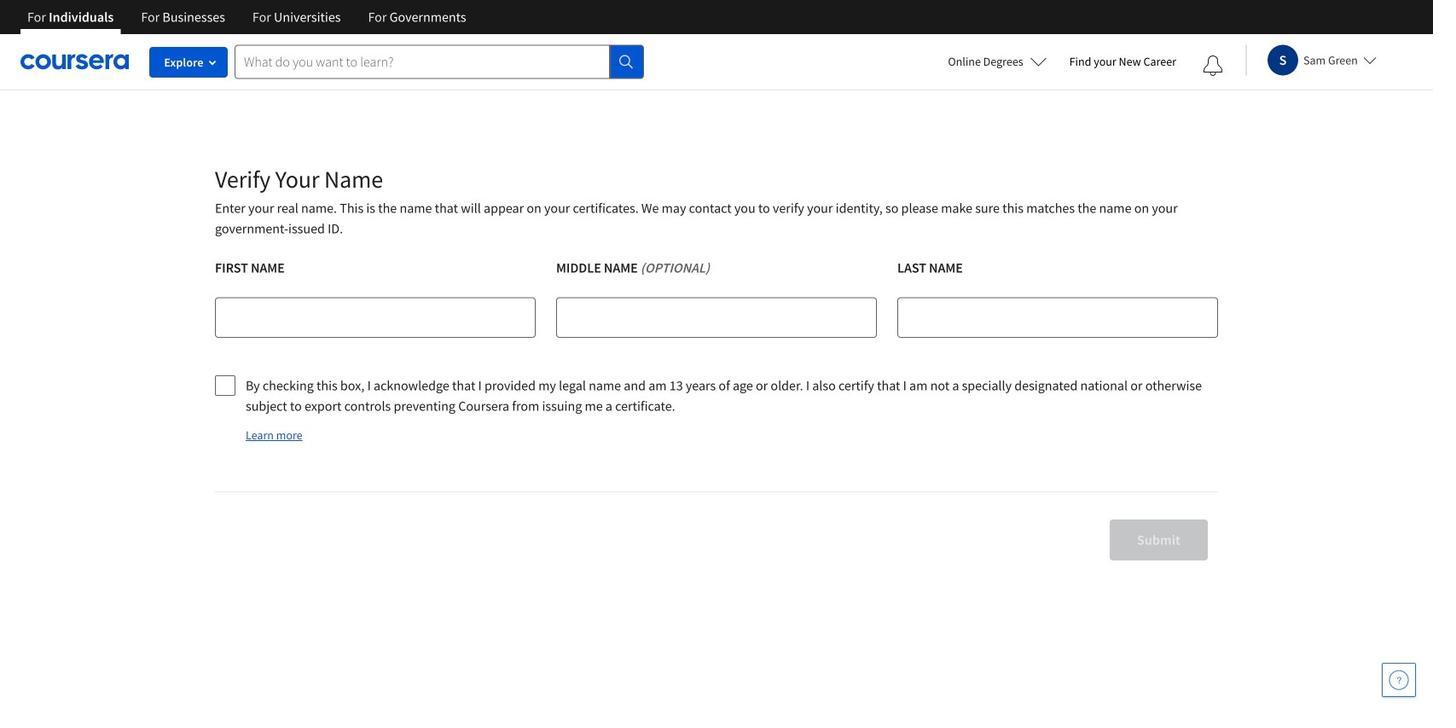 Task type: describe. For each thing, give the bounding box(es) containing it.
What do you want to learn? text field
[[235, 45, 610, 79]]

coursera image
[[20, 48, 129, 75]]

LAST NAME text field
[[898, 297, 1218, 338]]

help center image
[[1389, 670, 1410, 690]]

MIDDLE NAME text field
[[556, 297, 877, 338]]

banner navigation
[[14, 0, 480, 34]]



Task type: locate. For each thing, give the bounding box(es) containing it.
None search field
[[235, 45, 644, 79]]

FIRST NAME text field
[[215, 297, 536, 338]]



Task type: vqa. For each thing, say whether or not it's contained in the screenshot.
the Coursera image at the top of the page
yes



